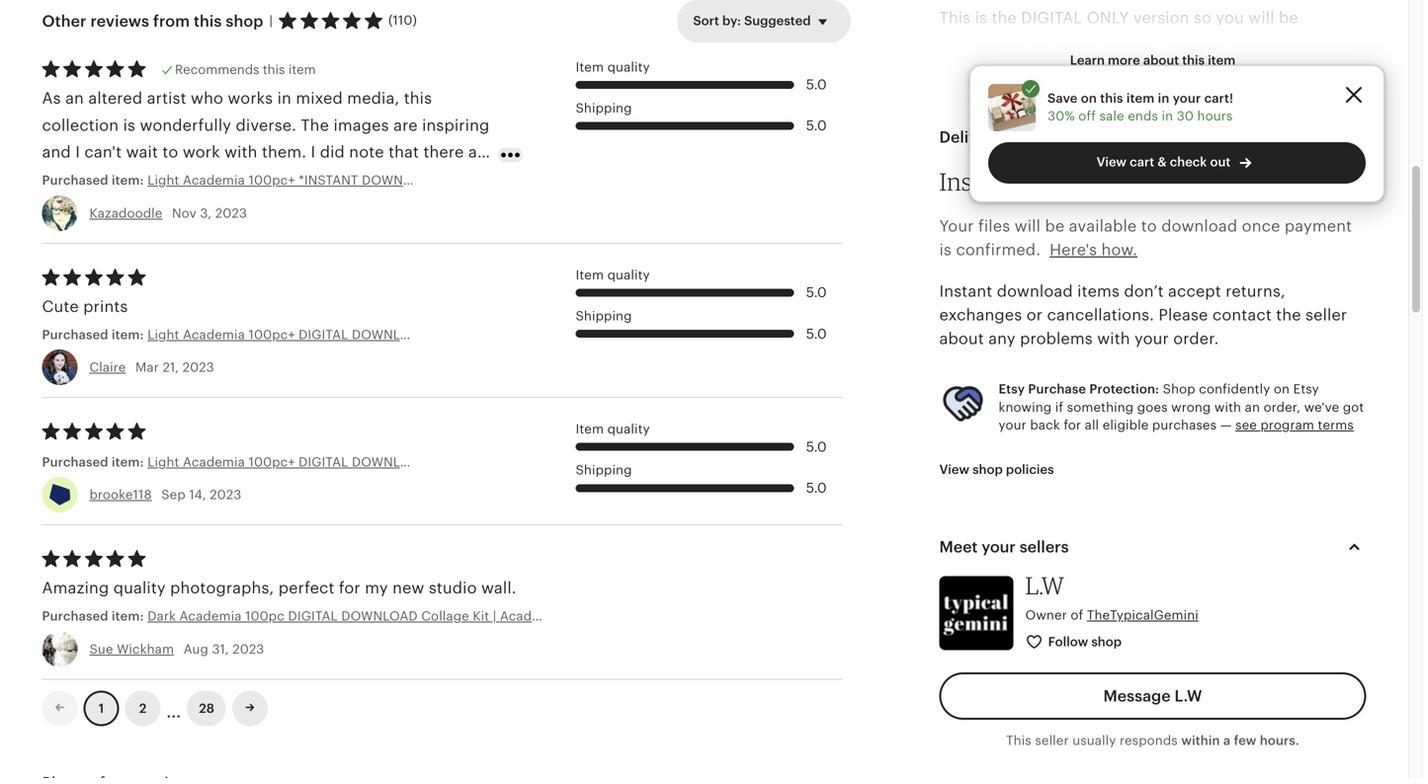 Task type: vqa. For each thing, say whether or not it's contained in the screenshot.
leftmost want
no



Task type: describe. For each thing, give the bounding box(es) containing it.
sort
[[693, 14, 719, 28]]

wait
[[126, 143, 158, 161]]

line
[[1259, 547, 1287, 564]]

claire link
[[89, 360, 126, 375]]

1 academia from the left
[[179, 609, 242, 624]]

| right aesthetic
[[628, 609, 632, 624]]

with inside as an altered artist who works in mixed media, this collection is wonderfully diverse. the images are inspiring and i can't wait to work with them. i did note that there are some images that also appear in dark academia.
[[224, 143, 258, 161]]

aesthetic
[[566, 609, 625, 624]]

my inside **there will be no returns, exchanges, or cancellations on this item. please read the description fully before purchase and if you have any questions please message my shop!
[[1012, 762, 1035, 779]]

0 horizontal spatial images
[[88, 170, 144, 188]]

1 vertical spatial that
[[148, 170, 179, 188]]

portrait
[[995, 224, 1052, 242]]

inspiring
[[422, 116, 490, 134]]

and inside **there will be no returns, exchanges, or cancellations on this item. please read the description fully before purchase and if you have any questions please message my shop!
[[1015, 735, 1044, 752]]

- down "cancellations."
[[1103, 332, 1108, 349]]

1 horizontal spatial that
[[388, 143, 419, 161]]

0 vertical spatial my
[[365, 580, 388, 597]]

4 purchased from the top
[[42, 609, 108, 624]]

stick
[[1099, 466, 1135, 484]]

21,
[[163, 360, 179, 375]]

(110)
[[388, 13, 417, 28]]

a left link
[[1015, 36, 1024, 54]]

as
[[42, 90, 61, 107]]

sort by: suggested button
[[678, 0, 849, 42]]

the inside remember to select the ❤ favorite button to save this product for later!
[[1099, 385, 1124, 403]]

your files will be available to download once payment is confirmed.
[[939, 218, 1352, 259]]

4 item: from the top
[[112, 609, 144, 624]]

using
[[1268, 466, 1310, 484]]

item for brooke118 sep 14, 2023
[[576, 422, 604, 437]]

computer
[[1164, 63, 1240, 81]]

in up diverse.
[[277, 90, 291, 107]]

order,
[[1264, 400, 1301, 415]]

perfect
[[278, 580, 335, 597]]

4x6, for 5x7,
[[635, 609, 663, 624]]

purchased item: for claire
[[42, 328, 147, 342]]

for right the looking
[[1005, 305, 1027, 322]]

files inside your files will be available to download once payment is confirmed.
[[978, 218, 1010, 235]]

responds
[[1120, 734, 1178, 749]]

terms
[[1318, 418, 1354, 433]]

protection:
[[1089, 382, 1159, 397]]

to left save
[[1282, 385, 1298, 403]]

version inside this is the digital only version so you will be receiving a link to a google drive folder where you can download the files onto your computer and upload the files to any online printing service. no physical prints will be received.
[[1133, 9, 1190, 27]]

1 5.0 from the top
[[806, 77, 827, 92]]

item: for kazadoodle
[[112, 173, 144, 188]]

1 up from the left
[[1016, 547, 1036, 564]]

》》》once
[[939, 466, 1029, 484]]

more
[[1108, 53, 1140, 68]]

digital inside 》》》once printed, stick them to the wall using blue tac or removable stickies - be careful not to damage the wall! 》》make up your own design, overlap or line them up - get creative! 》this is a digital download and you will not be receiving any physical items
[[1021, 600, 1082, 618]]

to inside as an altered artist who works in mixed media, this collection is wonderfully diverse. the images are inspiring and i can't wait to work with them. i did note that there are some images that also appear in dark academia.
[[162, 143, 178, 161]]

included: 》high quality trendy photos 》》all portrait orientation 》》》files can be printed at 4x6, 5x7 or 8x10 size
[[939, 170, 1323, 269]]

0 vertical spatial files
[[1049, 63, 1081, 81]]

no
[[1209, 90, 1234, 107]]

read
[[1093, 708, 1128, 726]]

where
[[1248, 36, 1296, 54]]

to up careful
[[1183, 466, 1199, 484]]

4x6, for 5x7
[[1163, 251, 1196, 269]]

save
[[1303, 385, 1337, 403]]

0 horizontal spatial item
[[288, 62, 316, 77]]

your inside "dropdown button"
[[982, 539, 1016, 556]]

suggested
[[744, 14, 811, 28]]

seller inside instant download items don't accept returns, exchanges or cancellations. please contact the seller about any problems with your order.
[[1306, 307, 1347, 324]]

be inside **there will be no returns, exchanges, or cancellations on this item. please read the description fully before purchase and if you have any questions please message my shop!
[[1029, 681, 1048, 699]]

l.w owner of thetypicalgemini
[[1025, 571, 1199, 623]]

to right link
[[1060, 36, 1076, 54]]

version inside looking for a printed collage instead? click here for the physical version -->
[[1037, 332, 1093, 349]]

instant for instant download items don't accept returns, exchanges or cancellations. please contact the seller about any problems with your order.
[[939, 283, 993, 301]]

be
[[1041, 116, 1060, 134]]

this inside learn more about this item dropdown button
[[1182, 53, 1205, 68]]

sue
[[89, 642, 113, 657]]

remember
[[939, 385, 1023, 403]]

or inside included: 》high quality trendy photos 》》all portrait orientation 》》》files can be printed at 4x6, 5x7 or 8x10 size
[[1232, 251, 1248, 269]]

5x7,
[[666, 609, 691, 624]]

questions
[[1168, 735, 1243, 752]]

a up onto
[[1080, 36, 1089, 54]]

button
[[1226, 385, 1278, 403]]

your inside 》》》once printed, stick them to the wall using blue tac or removable stickies - be careful not to damage the wall! 》》make up your own design, overlap or line them up - get creative! 》this is a digital download and you will not be receiving any physical items
[[1040, 547, 1075, 564]]

you inside 》》》once printed, stick them to the wall using blue tac or removable stickies - be careful not to damage the wall! 》》make up your own design, overlap or line them up - get creative! 》this is a digital download and you will not be receiving any physical items
[[1218, 600, 1246, 618]]

them.
[[262, 143, 306, 161]]

4 5.0 from the top
[[806, 326, 827, 342]]

brooke118 link
[[89, 488, 152, 503]]

collage
[[1105, 305, 1161, 322]]

media,
[[347, 90, 400, 107]]

be inside this is the digital only version so you will be receiving a link to a google drive folder where you can download the files onto your computer and upload the files to any online printing service. no physical prints will be received.
[[1279, 9, 1299, 27]]

1 i from the left
[[75, 143, 80, 161]]

only
[[1087, 9, 1129, 27]]

from
[[153, 12, 190, 30]]

out
[[1210, 155, 1231, 169]]

this for this seller usually responds within a few hours.
[[1006, 734, 1032, 749]]

claire
[[89, 360, 126, 375]]

6 5.0 from the top
[[806, 480, 827, 496]]

or right tac
[[968, 493, 984, 511]]

or inside **there will be no returns, exchanges, or cancellations on this item. please read the description fully before purchase and if you have any questions please message my shop!
[[1233, 681, 1249, 699]]

instant download
[[939, 167, 1129, 196]]

quality for sep 14, 2023
[[607, 422, 650, 437]]

service.
[[1145, 90, 1205, 107]]

purchased item: for brooke118
[[42, 455, 147, 470]]

be left careful
[[1146, 493, 1166, 511]]

follow
[[1048, 635, 1088, 650]]

purchased for brooke118 sep 14, 2023
[[42, 455, 108, 470]]

a inside looking for a printed collage instead? click here for the physical version -->
[[1031, 305, 1040, 322]]

item quality for kazadoodle nov 3, 2023
[[576, 60, 650, 74]]

see
[[1235, 418, 1257, 433]]

is inside your files will be available to download once payment is confirmed.
[[939, 241, 952, 259]]

| left the "printable"
[[727, 609, 731, 624]]

this inside remember to select the ❤ favorite button to save this product for later!
[[939, 412, 967, 430]]

also
[[183, 170, 214, 188]]

trendy
[[1056, 197, 1106, 215]]

0 vertical spatial images
[[333, 116, 389, 134]]

collection
[[42, 116, 119, 134]]

wall
[[1233, 466, 1263, 484]]

download inside instant download items don't accept returns, exchanges or cancellations. please contact the seller about any problems with your order.
[[997, 283, 1073, 301]]

receiving inside 》》》once printed, stick them to the wall using blue tac or removable stickies - be careful not to damage the wall! 》》make up your own design, overlap or line them up - get creative! 》this is a digital download and you will not be receiving any physical items
[[939, 627, 1011, 645]]

item inside dropdown button
[[1208, 53, 1236, 68]]

brooke118 sep 14, 2023
[[89, 488, 242, 503]]

an inside shop confidently on etsy knowing if something goes wrong with an order, we've got your back for all eligible purchases —
[[1245, 400, 1260, 415]]

will inside this is the digital only version so you will be receiving a link to a google drive folder where you can download the files onto your computer and upload the files to any online printing service. no physical prints will be received.
[[1249, 9, 1275, 27]]

printed inside looking for a printed collage instead? click here for the physical version -->
[[1044, 305, 1101, 322]]

here's
[[1050, 241, 1097, 259]]

new
[[392, 580, 424, 597]]

this for this is the digital only version so you will be receiving a link to a google drive folder where you can download the files onto your computer and upload the files to any online printing service. no physical prints will be received.
[[939, 9, 971, 27]]

select
[[1048, 385, 1094, 403]]

knowing
[[999, 400, 1052, 415]]

you right so
[[1216, 9, 1244, 27]]

1 horizontal spatial them
[[1292, 547, 1331, 564]]

in down them. on the top
[[277, 170, 291, 188]]

looking
[[939, 305, 1001, 322]]

follow shop button
[[1011, 625, 1139, 661]]

a left "few"
[[1223, 734, 1231, 749]]

item: for brooke118
[[112, 455, 144, 470]]

prints
[[939, 116, 995, 134]]

- left ">"
[[1097, 332, 1103, 349]]

printing
[[1079, 90, 1140, 107]]

2023 right 31,
[[233, 642, 264, 657]]

dark inside as an altered artist who works in mixed media, this collection is wonderfully diverse. the images are inspiring and i can't wait to work with them. i did note that there are some images that also appear in dark academia.
[[296, 170, 331, 188]]

online
[[1027, 90, 1075, 107]]

to inside your files will be available to download once payment is confirmed.
[[1141, 218, 1157, 235]]

shop for follow shop
[[1091, 635, 1122, 650]]

save on this item in your cart! 30% off sale ends in 30 hours
[[1048, 91, 1234, 124]]

hours.
[[1260, 734, 1300, 749]]

item.
[[996, 708, 1035, 726]]

usually
[[1072, 734, 1116, 749]]

cart
[[1130, 155, 1154, 169]]

cancellations
[[1253, 681, 1356, 699]]

view cart & check out
[[1097, 155, 1231, 169]]

your inside save on this item in your cart! 30% off sale ends in 30 hours
[[1173, 91, 1201, 106]]

- right line
[[1360, 547, 1366, 564]]

❤
[[1128, 385, 1143, 403]]

1 vertical spatial dark
[[147, 609, 176, 624]]

will inside your files will be available to download once payment is confirmed.
[[1015, 218, 1041, 235]]

works
[[228, 90, 273, 107]]

get
[[939, 573, 965, 591]]

2
[[139, 701, 147, 716]]

or left line
[[1239, 547, 1255, 564]]

here's how. link
[[1050, 241, 1138, 259]]

this seller usually responds within a few hours.
[[1006, 734, 1300, 749]]

any inside 》》》once printed, stick them to the wall using blue tac or removable stickies - be careful not to damage the wall! 》》make up your own design, overlap or line them up - get creative! 》this is a digital download and you will not be receiving any physical items
[[1015, 627, 1043, 645]]

you inside **there will be no returns, exchanges, or cancellations on this item. please read the description fully before purchase and if you have any questions please message my shop!
[[1063, 735, 1091, 752]]

ends
[[1128, 109, 1158, 124]]

0 horizontal spatial shop
[[226, 12, 263, 30]]

sale
[[1100, 109, 1124, 124]]

the
[[301, 116, 329, 134]]

2 i from the left
[[311, 143, 316, 161]]

purchase
[[939, 735, 1011, 752]]

please inside instant download items don't accept returns, exchanges or cancellations. please contact the seller about any problems with your order.
[[1159, 307, 1208, 324]]

studio
[[429, 580, 477, 597]]

wonderfully
[[140, 116, 231, 134]]

28 link
[[187, 691, 226, 727]]

diverse.
[[236, 116, 296, 134]]

damage
[[1279, 493, 1341, 511]]

hours
[[1197, 109, 1233, 124]]

there
[[423, 143, 464, 161]]

1 vertical spatial 8x10
[[694, 609, 724, 624]]

1 vertical spatial files
[[939, 90, 971, 107]]

- right stickies at the bottom right of the page
[[1136, 493, 1142, 511]]

save
[[1048, 91, 1078, 106]]

1 vertical spatial not
[[1281, 600, 1307, 618]]

view for view cart & check out
[[1097, 155, 1127, 169]]

item inside save on this item in your cart! 30% off sale ends in 30 hours
[[1127, 91, 1155, 106]]

1
[[99, 701, 104, 716]]

1 vertical spatial are
[[468, 143, 493, 161]]

be up cancellations
[[1311, 600, 1331, 618]]

l.w image
[[939, 577, 1013, 651]]

orientation
[[1057, 224, 1141, 242]]

any inside this is the digital only version so you will be receiving a link to a google drive folder where you can download the files onto your computer and upload the files to any online printing service. no physical prints will be received.
[[996, 90, 1023, 107]]

physical inside 》》》once printed, stick them to the wall using blue tac or removable stickies - be careful not to damage the wall! 》》make up your own design, overlap or line them up - get creative! 》this is a digital download and you will not be receiving any physical items
[[1047, 627, 1110, 645]]

0 horizontal spatial are
[[393, 116, 418, 134]]

2 link
[[125, 691, 161, 727]]

once
[[1242, 218, 1280, 235]]

the inside **there will be no returns, exchanges, or cancellations on this item. please read the description fully before purchase and if you have any questions please message my shop!
[[1132, 708, 1157, 726]]

item for claire mar 21, 2023
[[576, 268, 604, 283]]

about inside dropdown button
[[1143, 53, 1179, 68]]

30%
[[1048, 109, 1075, 124]]

available
[[1069, 218, 1137, 235]]



Task type: locate. For each thing, give the bounding box(es) containing it.
you up upload
[[1300, 36, 1328, 54]]

for inside remember to select the ❤ favorite button to save this product for later!
[[1038, 412, 1059, 430]]

printed inside included: 》high quality trendy photos 》》all portrait orientation 》》》files can be printed at 4x6, 5x7 or 8x10 size
[[1083, 251, 1139, 269]]

1 item: from the top
[[112, 173, 144, 188]]

0 horizontal spatial dark
[[147, 609, 176, 624]]

aug
[[183, 642, 208, 657]]

to up back
[[1028, 385, 1044, 403]]

2 vertical spatial shipping
[[576, 463, 632, 478]]

will inside 》》》once printed, stick them to the wall using blue tac or removable stickies - be careful not to damage the wall! 》》make up your own design, overlap or line them up - get creative! 》this is a digital download and you will not be receiving any physical items
[[1251, 600, 1277, 618]]

an inside as an altered artist who works in mixed media, this collection is wonderfully diverse. the images are inspiring and i can't wait to work with them. i did note that there are some images that also appear in dark academia.
[[65, 90, 84, 107]]

i left can't
[[75, 143, 80, 161]]

seller down size
[[1306, 307, 1347, 324]]

0 vertical spatial dark
[[296, 170, 331, 188]]

0 vertical spatial 4x6,
[[1163, 251, 1196, 269]]

0 horizontal spatial physical
[[969, 332, 1032, 349]]

the inside instant download items don't accept returns, exchanges or cancellations. please contact the seller about any problems with your order.
[[1276, 307, 1301, 324]]

8x10 right 5x7,
[[694, 609, 724, 624]]

1 horizontal spatial seller
[[1306, 307, 1347, 324]]

you up 'shop!'
[[1063, 735, 1091, 752]]

your up "30"
[[1173, 91, 1201, 106]]

1 vertical spatial returns,
[[1077, 681, 1137, 699]]

3 purchased from the top
[[42, 455, 108, 470]]

are down media,
[[393, 116, 418, 134]]

1 horizontal spatial returns,
[[1226, 283, 1286, 301]]

0 vertical spatial 8x10
[[1252, 251, 1289, 269]]

instant inside instant download items don't accept returns, exchanges or cancellations. please contact the seller about any problems with your order.
[[939, 283, 993, 301]]

1 vertical spatial view
[[939, 463, 969, 478]]

1 horizontal spatial 4x6,
[[1163, 251, 1196, 269]]

download
[[1020, 167, 1129, 196]]

item up "ends"
[[1127, 91, 1155, 106]]

digital inside this is the digital only version so you will be receiving a link to a google drive folder where you can download the files onto your computer and upload the files to any online printing service. no physical prints will be received.
[[1021, 9, 1082, 27]]

in up "ends"
[[1158, 91, 1170, 106]]

purchased item: for kazadoodle
[[42, 173, 147, 188]]

| right kit
[[493, 609, 496, 624]]

item quality for brooke118 sep 14, 2023
[[576, 422, 650, 437]]

2023 for claire mar 21, 2023
[[182, 360, 214, 375]]

1 vertical spatial an
[[1245, 400, 1260, 415]]

for inside shop confidently on etsy knowing if something goes wrong with an order, we've got your back for all eligible purchases —
[[1064, 418, 1081, 433]]

images down can't
[[88, 170, 144, 188]]

folder
[[1198, 36, 1244, 54]]

2 vertical spatial purchased item:
[[42, 455, 147, 470]]

physical down of
[[1047, 627, 1110, 645]]

2 item: from the top
[[112, 328, 144, 342]]

2 vertical spatial item
[[576, 422, 604, 437]]

1 horizontal spatial view
[[1097, 155, 1127, 169]]

download down the design,
[[1086, 600, 1181, 618]]

3 item from the top
[[576, 422, 604, 437]]

view up tac
[[939, 463, 969, 478]]

1 horizontal spatial academia
[[500, 609, 562, 624]]

shipping for claire mar 21, 2023
[[576, 309, 632, 324]]

accept
[[1168, 283, 1221, 301]]

learn
[[1070, 53, 1105, 68]]

dark down the did
[[296, 170, 331, 188]]

not down line
[[1281, 600, 1307, 618]]

a inside 》》》once printed, stick them to the wall using blue tac or removable stickies - be careful not to damage the wall! 》》make up your own design, overlap or line them up - get creative! 》this is a digital download and you will not be receiving any physical items
[[1008, 600, 1017, 618]]

3 item: from the top
[[112, 455, 144, 470]]

item quality for claire mar 21, 2023
[[576, 268, 650, 283]]

0 horizontal spatial an
[[65, 90, 84, 107]]

shop up recommends this item
[[226, 12, 263, 30]]

0 vertical spatial can
[[1333, 36, 1361, 54]]

art
[[823, 609, 842, 624]]

about right more
[[1143, 53, 1179, 68]]

a
[[1015, 36, 1024, 54], [1080, 36, 1089, 54], [1031, 305, 1040, 322], [1008, 600, 1017, 618], [1223, 734, 1231, 749]]

for down purchase
[[1038, 412, 1059, 430]]

0 vertical spatial receiving
[[939, 36, 1011, 54]]

and down overlap
[[1185, 600, 1214, 618]]

1 vertical spatial this
[[1006, 734, 1032, 749]]

2 up from the left
[[1336, 547, 1356, 564]]

printed,
[[1033, 466, 1094, 484]]

this is the digital only version so you will be receiving a link to a google drive folder where you can download the files onto your computer and upload the files to any online printing service. no physical prints will be received.
[[939, 9, 1361, 134]]

instant up the looking
[[939, 283, 993, 301]]

or
[[1232, 251, 1248, 269], [1027, 307, 1043, 324], [968, 493, 984, 511], [1239, 547, 1255, 564], [1233, 681, 1249, 699]]

will down quality
[[1015, 218, 1041, 235]]

will
[[1249, 9, 1275, 27], [1015, 218, 1041, 235], [1251, 600, 1277, 618], [998, 681, 1024, 699]]

digital up follow
[[1021, 600, 1082, 618]]

1 horizontal spatial please
[[1159, 307, 1208, 324]]

5.0
[[806, 77, 827, 92], [806, 118, 827, 134], [806, 285, 827, 301], [806, 326, 827, 342], [806, 439, 827, 455], [806, 480, 827, 496]]

items inside instant download items don't accept returns, exchanges or cancellations. please contact the seller about any problems with your order.
[[1077, 283, 1120, 301]]

view for view shop policies
[[939, 463, 969, 478]]

on down "**there"
[[939, 708, 959, 726]]

1 horizontal spatial up
[[1336, 547, 1356, 564]]

4x6, inside included: 》high quality trendy photos 》》all portrait orientation 》》》files can be printed at 4x6, 5x7 or 8x10 size
[[1163, 251, 1196, 269]]

sellers
[[1020, 539, 1069, 556]]

download inside this is the digital only version so you will be receiving a link to a google drive folder where you can download the files onto your computer and upload the files to any online printing service. no physical prints will be received.
[[939, 63, 1016, 81]]

please down no
[[1039, 708, 1089, 726]]

size
[[1293, 251, 1323, 269]]

no
[[1053, 681, 1072, 699]]

on inside shop confidently on etsy knowing if something goes wrong with an order, we've got your back for all eligible purchases —
[[1274, 382, 1290, 397]]

purchases
[[1152, 418, 1217, 433]]

if inside **there will be no returns, exchanges, or cancellations on this item. please read the description fully before purchase and if you have any questions please message my shop!
[[1048, 735, 1059, 752]]

l.w inside the l.w owner of thetypicalgemini
[[1025, 571, 1065, 600]]

2023 right 14,
[[210, 488, 242, 503]]

is inside this is the digital only version so you will be receiving a link to a google drive folder where you can download the files onto your computer and upload the files to any online printing service. no physical prints will be received.
[[975, 9, 987, 27]]

0 vertical spatial about
[[1143, 53, 1179, 68]]

2 horizontal spatial item
[[1208, 53, 1236, 68]]

2 horizontal spatial on
[[1274, 382, 1290, 397]]

2 vertical spatial shop
[[1091, 635, 1122, 650]]

2 etsy from the left
[[1293, 382, 1319, 397]]

download inside 》》》once printed, stick them to the wall using blue tac or removable stickies - be careful not to damage the wall! 》》make up your own design, overlap or line them up - get creative! 》this is a digital download and you will not be receiving any physical items
[[1086, 600, 1181, 618]]

…
[[167, 694, 181, 723]]

digital down perfect
[[288, 609, 338, 624]]

about down the looking
[[939, 330, 984, 348]]

1 horizontal spatial about
[[1143, 53, 1179, 68]]

other
[[42, 12, 86, 30]]

1 vertical spatial if
[[1048, 735, 1059, 752]]

exchanges,
[[1141, 681, 1229, 699]]

instant up 》high on the top
[[939, 167, 1015, 196]]

l.w
[[1025, 571, 1065, 600], [1175, 688, 1202, 706]]

instant download items don't accept returns, exchanges or cancellations. please contact the seller about any problems with your order.
[[939, 283, 1347, 348]]

1 horizontal spatial l.w
[[1175, 688, 1202, 706]]

purchased item: up brooke118 on the bottom
[[42, 455, 147, 470]]

wall
[[794, 609, 820, 624]]

1 vertical spatial my
[[1012, 762, 1035, 779]]

2 receiving from the top
[[939, 627, 1011, 645]]

2 purchased item: from the top
[[42, 328, 147, 342]]

so
[[1194, 9, 1212, 27]]

files up prints
[[939, 90, 971, 107]]

1 horizontal spatial this
[[1006, 734, 1032, 749]]

0 vertical spatial printed
[[1083, 251, 1139, 269]]

product
[[972, 412, 1033, 430]]

2 5.0 from the top
[[806, 118, 827, 134]]

please
[[1159, 307, 1208, 324], [1039, 708, 1089, 726]]

》》all
[[939, 224, 991, 242]]

any
[[996, 90, 1023, 107], [988, 330, 1016, 348], [1015, 627, 1043, 645], [1136, 735, 1163, 752]]

| inside other reviews from this shop |
[[269, 14, 273, 28]]

1 vertical spatial physical
[[1047, 627, 1110, 645]]

purchased for claire mar 21, 2023
[[42, 328, 108, 342]]

this inside save on this item in your cart! 30% off sale ends in 30 hours
[[1100, 91, 1123, 106]]

items inside 》》》once printed, stick them to the wall using blue tac or removable stickies - be careful not to damage the wall! 》》make up your own design, overlap or line them up - get creative! 》this is a digital download and you will not be receiving any physical items
[[1115, 627, 1157, 645]]

item: for claire
[[112, 328, 144, 342]]

this inside **there will be no returns, exchanges, or cancellations on this item. please read the description fully before purchase and if you have any questions please message my shop!
[[963, 708, 992, 726]]

to up prints
[[976, 90, 992, 107]]

amazing
[[42, 580, 109, 597]]

1 receiving from the top
[[939, 36, 1011, 54]]

**there
[[939, 681, 994, 699]]

shop confidently on etsy knowing if something goes wrong with an order, we've got your back for all eligible purchases —
[[999, 382, 1364, 433]]

purchased item: down can't
[[42, 173, 147, 188]]

0 vertical spatial item quality
[[576, 60, 650, 74]]

on inside **there will be no returns, exchanges, or cancellations on this item. please read the description fully before purchase and if you have any questions please message my shop!
[[939, 708, 959, 726]]

0 vertical spatial shipping
[[576, 101, 632, 116]]

0 horizontal spatial this
[[939, 9, 971, 27]]

be inside your files will be available to download once payment is confirmed.
[[1045, 218, 1065, 235]]

2 vertical spatial files
[[978, 218, 1010, 235]]

>
[[1108, 332, 1117, 349]]

1 horizontal spatial with
[[1097, 330, 1130, 348]]

4x6, right at
[[1163, 251, 1196, 269]]

to right wait
[[162, 143, 178, 161]]

your inside shop confidently on etsy knowing if something goes wrong with an order, we've got your back for all eligible purchases —
[[999, 418, 1027, 433]]

purchased item: down cute prints
[[42, 328, 147, 342]]

1 shipping from the top
[[576, 101, 632, 116]]

1 vertical spatial item quality
[[576, 268, 650, 283]]

4x6, left 5x7,
[[635, 609, 663, 624]]

with down "cancellations."
[[1097, 330, 1130, 348]]

this inside this is the digital only version so you will be receiving a link to a google drive folder where you can download the files onto your computer and upload the files to any online printing service. no physical prints will be received.
[[939, 9, 971, 27]]

1 vertical spatial shipping
[[576, 309, 632, 324]]

3 5.0 from the top
[[806, 285, 827, 301]]

dark
[[296, 170, 331, 188], [147, 609, 176, 624]]

confidently
[[1199, 382, 1270, 397]]

item up the cart!
[[1208, 53, 1236, 68]]

for left all
[[1064, 418, 1081, 433]]

1 vertical spatial instant
[[939, 283, 993, 301]]

0 horizontal spatial download
[[341, 609, 418, 624]]

2 vertical spatial with
[[1215, 400, 1241, 415]]

1 horizontal spatial version
[[1133, 9, 1190, 27]]

files
[[1049, 63, 1081, 81], [939, 90, 971, 107], [978, 218, 1010, 235]]

any down exchanges
[[988, 330, 1016, 348]]

order.
[[1173, 330, 1219, 348]]

0 vertical spatial them
[[1139, 466, 1179, 484]]

8x10 inside included: 》high quality trendy photos 》》all portrait orientation 》》》files can be printed at 4x6, 5x7 or 8x10 size
[[1252, 251, 1289, 269]]

shop left the policies
[[973, 463, 1003, 478]]

0 horizontal spatial my
[[365, 580, 388, 597]]

download up problems
[[997, 283, 1073, 301]]

1 item quality from the top
[[576, 60, 650, 74]]

2 item quality from the top
[[576, 268, 650, 283]]

quality for nov 3, 2023
[[607, 60, 650, 74]]

0 horizontal spatial seller
[[1035, 734, 1069, 749]]

academia down wall.
[[500, 609, 562, 624]]

and down item.
[[1015, 735, 1044, 752]]

an up see
[[1245, 400, 1260, 415]]

download inside your files will be available to download once payment is confirmed.
[[1161, 218, 1238, 235]]

on
[[1081, 91, 1097, 106], [1274, 382, 1290, 397], [939, 708, 959, 726]]

purchased item: dark academia 100pc digital download collage kit | academia aesthetic | 4x6, 5x7, 8x10 | printable wall art
[[42, 609, 842, 624]]

your left own
[[1040, 547, 1075, 564]]

|
[[269, 14, 273, 28], [493, 609, 496, 624], [628, 609, 632, 624], [727, 609, 731, 624]]

digital
[[1021, 9, 1082, 27], [1021, 600, 1082, 618], [288, 609, 338, 624]]

this
[[194, 12, 222, 30], [1182, 53, 1205, 68], [263, 62, 285, 77], [404, 90, 432, 107], [1100, 91, 1123, 106], [939, 412, 967, 430], [963, 708, 992, 726]]

your inside this is the digital only version so you will be receiving a link to a google drive folder where you can download the files onto your computer and upload the files to any online printing service. no physical prints will be received.
[[1126, 63, 1160, 81]]

returns, inside instant download items don't accept returns, exchanges or cancellations. please contact the seller about any problems with your order.
[[1226, 283, 1286, 301]]

2 horizontal spatial shop
[[1091, 635, 1122, 650]]

please down accept
[[1159, 307, 1208, 324]]

be inside included: 》high quality trendy photos 》》all portrait orientation 》》》files can be printed at 4x6, 5x7 or 8x10 size
[[1059, 251, 1079, 269]]

and up some
[[42, 143, 71, 161]]

seller up 'shop!'
[[1035, 734, 1069, 749]]

3 purchased item: from the top
[[42, 455, 147, 470]]

did
[[320, 143, 345, 161]]

0 horizontal spatial 8x10
[[694, 609, 724, 624]]

view left 'cart'
[[1097, 155, 1127, 169]]

receiving
[[939, 36, 1011, 54], [939, 627, 1011, 645]]

1 item from the top
[[576, 60, 604, 74]]

check
[[1170, 155, 1207, 169]]

》》》once printed, stick them to the wall using blue tac or removable stickies - be careful not to damage the wall! 》》make up your own design, overlap or line them up - get creative! 》this is a digital download and you will not be receiving any physical items
[[939, 466, 1366, 645]]

0 horizontal spatial i
[[75, 143, 80, 161]]

kazadoodle link
[[89, 206, 162, 221]]

recommends this item
[[175, 62, 316, 77]]

can inside this is the digital only version so you will be receiving a link to a google drive folder where you can download the files onto your computer and upload the files to any online printing service. no physical prints will be received.
[[1333, 36, 1361, 54]]

that right note
[[388, 143, 419, 161]]

have
[[1095, 735, 1132, 752]]

the inside looking for a printed collage instead? click here for the physical version -->
[[939, 332, 964, 349]]

0 horizontal spatial up
[[1016, 547, 1036, 564]]

1 horizontal spatial physical
[[1047, 627, 1110, 645]]

| up recommends this item
[[269, 14, 273, 28]]

0 horizontal spatial returns,
[[1077, 681, 1137, 699]]

academia.
[[335, 170, 416, 188]]

a up problems
[[1031, 305, 1040, 322]]

0 vertical spatial physical
[[969, 332, 1032, 349]]

0 horizontal spatial on
[[939, 708, 959, 726]]

your down wall!
[[982, 539, 1016, 556]]

any inside instant download items don't accept returns, exchanges or cancellations. please contact the seller about any problems with your order.
[[988, 330, 1016, 348]]

on up off in the right top of the page
[[1081, 91, 1097, 106]]

returns,
[[1226, 283, 1286, 301], [1077, 681, 1137, 699]]

please inside **there will be no returns, exchanges, or cancellations on this item. please read the description fully before purchase and if you have any questions please message my shop!
[[1039, 708, 1089, 726]]

1 vertical spatial printed
[[1044, 305, 1101, 322]]

1 horizontal spatial an
[[1245, 400, 1260, 415]]

1 vertical spatial purchased item:
[[42, 328, 147, 342]]

1 horizontal spatial shop
[[973, 463, 1003, 478]]

your down collage
[[1135, 330, 1169, 348]]

1 etsy from the left
[[999, 382, 1025, 397]]

purchased up brooke118 on the bottom
[[42, 455, 108, 470]]

1 vertical spatial item
[[576, 268, 604, 283]]

your
[[1126, 63, 1160, 81], [1173, 91, 1201, 106], [1135, 330, 1169, 348], [999, 418, 1027, 433], [982, 539, 1016, 556], [1040, 547, 1075, 564]]

this inside as an altered artist who works in mixed media, this collection is wonderfully diverse. the images are inspiring and i can't wait to work with them. i did note that there are some images that also appear in dark academia.
[[404, 90, 432, 107]]

1 link
[[84, 691, 119, 727]]

shop!
[[1040, 762, 1083, 779]]

1 horizontal spatial etsy
[[1293, 382, 1319, 397]]

or inside instant download items don't accept returns, exchanges or cancellations. please contact the seller about any problems with your order.
[[1027, 307, 1043, 324]]

physical down exchanges
[[969, 332, 1032, 349]]

0 horizontal spatial view
[[939, 463, 969, 478]]

message l.w button
[[939, 673, 1366, 721]]

8x10 down once on the top right of page
[[1252, 251, 1289, 269]]

you down overlap
[[1218, 600, 1246, 618]]

download
[[1086, 600, 1181, 618], [341, 609, 418, 624]]

can inside included: 》high quality trendy photos 》》all portrait orientation 》》》files can be printed at 4x6, 5x7 or 8x10 size
[[1027, 251, 1055, 269]]

download up prints
[[939, 63, 1016, 81]]

etsy up knowing
[[999, 382, 1025, 397]]

1 vertical spatial with
[[1097, 330, 1130, 348]]

**there will be no returns, exchanges, or cancellations on this item. please read the description fully before purchase and if you have any questions please message my shop!
[[939, 681, 1356, 779]]

own
[[1079, 547, 1112, 564]]

can't
[[84, 143, 122, 161]]

remember to select the ❤ favorite button to save this product for later!
[[939, 385, 1337, 430]]

0 horizontal spatial please
[[1039, 708, 1089, 726]]

an right as
[[65, 90, 84, 107]]

0 vertical spatial an
[[65, 90, 84, 107]]

problems
[[1020, 330, 1093, 348]]

purchased for kazadoodle nov 3, 2023
[[42, 173, 108, 188]]

0 vertical spatial instant
[[939, 167, 1015, 196]]

don't
[[1124, 283, 1164, 301]]

other reviews from this shop |
[[42, 12, 273, 30]]

item
[[576, 60, 604, 74], [576, 268, 604, 283], [576, 422, 604, 437]]

google
[[1094, 36, 1150, 54]]

2 purchased from the top
[[42, 328, 108, 342]]

academia
[[179, 609, 242, 624], [500, 609, 562, 624]]

policies
[[1006, 463, 1054, 478]]

to down wall
[[1258, 493, 1274, 511]]

version down "cancellations."
[[1037, 332, 1093, 349]]

0 vertical spatial seller
[[1306, 307, 1347, 324]]

0 vertical spatial are
[[393, 116, 418, 134]]

confirmed.
[[956, 241, 1041, 259]]

is inside as an altered artist who works in mixed media, this collection is wonderfully diverse. the images are inspiring and i can't wait to work with them. i did note that there are some images that also appear in dark academia.
[[123, 116, 135, 134]]

files up save
[[1049, 63, 1081, 81]]

within
[[1181, 734, 1220, 749]]

for right perfect
[[339, 580, 361, 597]]

overlap
[[1177, 547, 1234, 564]]

l.w up owner at the bottom of page
[[1025, 571, 1065, 600]]

0 vertical spatial purchased item:
[[42, 173, 147, 188]]

view inside button
[[939, 463, 969, 478]]

0 vertical spatial returns,
[[1226, 283, 1286, 301]]

in left "30"
[[1162, 109, 1173, 124]]

1 vertical spatial about
[[939, 330, 984, 348]]

0 horizontal spatial etsy
[[999, 382, 1025, 397]]

items down thetypicalgemini link
[[1115, 627, 1157, 645]]

all
[[1085, 418, 1099, 433]]

returns, inside **there will be no returns, exchanges, or cancellations on this item. please read the description fully before purchase and if you have any questions please message my shop!
[[1077, 681, 1137, 699]]

with inside instant download items don't accept returns, exchanges or cancellations. please contact the seller about any problems with your order.
[[1097, 330, 1130, 348]]

eligible
[[1103, 418, 1149, 433]]

quality for mar 21, 2023
[[607, 268, 650, 283]]

5x7
[[1200, 251, 1227, 269]]

1 vertical spatial images
[[88, 170, 144, 188]]

2 item from the top
[[576, 268, 604, 283]]

2023 right 21,
[[182, 360, 214, 375]]

2 instant from the top
[[939, 283, 993, 301]]

100pc
[[245, 609, 285, 624]]

1 horizontal spatial download
[[1086, 600, 1181, 618]]

shop for view shop policies
[[973, 463, 1003, 478]]

and inside 》》》once printed, stick them to the wall using blue tac or removable stickies - be careful not to damage the wall! 》》make up your own design, overlap or line them up - get creative! 》this is a digital download and you will not be receiving any physical items
[[1185, 600, 1214, 618]]

that
[[388, 143, 419, 161], [148, 170, 179, 188]]

items
[[1077, 283, 1120, 301], [1115, 627, 1157, 645]]

them right stick
[[1139, 466, 1179, 484]]

i
[[75, 143, 80, 161], [311, 143, 316, 161]]

download down "new"
[[341, 609, 418, 624]]

item up mixed
[[288, 62, 316, 77]]

not down wall
[[1228, 493, 1254, 511]]

8x10
[[1252, 251, 1289, 269], [694, 609, 724, 624]]

purchase
[[1028, 382, 1086, 397]]

and
[[1244, 63, 1273, 81], [42, 143, 71, 161], [1185, 600, 1214, 618], [1015, 735, 1044, 752]]

be up here's
[[1045, 218, 1065, 235]]

1 purchased item: from the top
[[42, 173, 147, 188]]

up down damage
[[1336, 547, 1356, 564]]

and inside as an altered artist who works in mixed media, this collection is wonderfully diverse. the images are inspiring and i can't wait to work with them. i did note that there are some images that also appear in dark academia.
[[42, 143, 71, 161]]

0 horizontal spatial about
[[939, 330, 984, 348]]

kit
[[473, 609, 489, 624]]

0 vertical spatial on
[[1081, 91, 1097, 106]]

l.w inside button
[[1175, 688, 1202, 706]]

1 vertical spatial can
[[1027, 251, 1055, 269]]

1 horizontal spatial files
[[978, 218, 1010, 235]]

shipping for brooke118 sep 14, 2023
[[576, 463, 632, 478]]

images up note
[[333, 116, 389, 134]]

any up will
[[996, 90, 1023, 107]]

on inside save on this item in your cart! 30% off sale ends in 30 hours
[[1081, 91, 1097, 106]]

0 vertical spatial view
[[1097, 155, 1127, 169]]

and down where
[[1244, 63, 1273, 81]]

1 instant from the top
[[939, 167, 1015, 196]]

dark up sue wickham aug 31, 2023
[[147, 609, 176, 624]]

0 vertical spatial not
[[1228, 493, 1254, 511]]

purchased down cute prints
[[42, 328, 108, 342]]

2 shipping from the top
[[576, 309, 632, 324]]

any inside **there will be no returns, exchanges, or cancellations on this item. please read the description fully before purchase and if you have any questions please message my shop!
[[1136, 735, 1163, 752]]

is inside 》》》once printed, stick them to the wall using blue tac or removable stickies - be careful not to damage the wall! 》》make up your own design, overlap or line them up - get creative! 》this is a digital download and you will not be receiving any physical items
[[991, 600, 1003, 618]]

view
[[1097, 155, 1127, 169], [939, 463, 969, 478]]

etsy up we've
[[1293, 382, 1319, 397]]

about inside instant download items don't accept returns, exchanges or cancellations. please contact the seller about any problems with your order.
[[939, 330, 984, 348]]

1 horizontal spatial item
[[1127, 91, 1155, 106]]

5 5.0 from the top
[[806, 439, 827, 455]]

for right here
[[1317, 305, 1338, 322]]

your inside instant download items don't accept returns, exchanges or cancellations. please contact the seller about any problems with your order.
[[1135, 330, 1169, 348]]

receiving left link
[[939, 36, 1011, 54]]

1 vertical spatial receiving
[[939, 627, 1011, 645]]

1 vertical spatial download
[[1161, 218, 1238, 235]]

3 item quality from the top
[[576, 422, 650, 437]]

etsy inside shop confidently on etsy knowing if something goes wrong with an order, we've got your back for all eligible purchases —
[[1293, 382, 1319, 397]]

14,
[[189, 488, 206, 503]]

item for kazadoodle nov 3, 2023
[[576, 60, 604, 74]]

0 horizontal spatial 4x6,
[[635, 609, 663, 624]]

1 horizontal spatial 8x10
[[1252, 251, 1289, 269]]

receiving down the 》this at the right of page
[[939, 627, 1011, 645]]

receiving inside this is the digital only version so you will be receiving a link to a google drive folder where you can download the files onto your computer and upload the files to any online printing service. no physical prints will be received.
[[939, 36, 1011, 54]]

shipping for kazadoodle nov 3, 2023
[[576, 101, 632, 116]]

0 vertical spatial with
[[224, 143, 258, 161]]

1 horizontal spatial not
[[1281, 600, 1307, 618]]

1 purchased from the top
[[42, 173, 108, 188]]

0 vertical spatial if
[[1055, 400, 1064, 415]]

with inside shop confidently on etsy knowing if something goes wrong with an order, we've got your back for all eligible purchases —
[[1215, 400, 1241, 415]]

item: down the prints on the top left of page
[[112, 328, 144, 342]]

will inside **there will be no returns, exchanges, or cancellations on this item. please read the description fully before purchase and if you have any questions please message my shop!
[[998, 681, 1024, 699]]

physical inside looking for a printed collage instead? click here for the physical version -->
[[969, 332, 1032, 349]]

returns, up read
[[1077, 681, 1137, 699]]

or right 5x7
[[1232, 251, 1248, 269]]

0 vertical spatial shop
[[226, 12, 263, 30]]

if inside shop confidently on etsy knowing if something goes wrong with an order, we've got your back for all eligible purchases —
[[1055, 400, 1064, 415]]

0 vertical spatial that
[[388, 143, 419, 161]]

and inside this is the digital only version so you will be receiving a link to a google drive folder where you can download the files onto your computer and upload the files to any online printing service. no physical prints will be received.
[[1244, 63, 1273, 81]]

2023 for brooke118 sep 14, 2023
[[210, 488, 242, 503]]

1 vertical spatial shop
[[973, 463, 1003, 478]]

some
[[42, 170, 84, 188]]

nov
[[172, 206, 197, 221]]

instant for instant download
[[939, 167, 1015, 196]]

message
[[939, 762, 1008, 779]]

3 shipping from the top
[[576, 463, 632, 478]]

2 vertical spatial on
[[939, 708, 959, 726]]

0 horizontal spatial that
[[148, 170, 179, 188]]

2 academia from the left
[[500, 609, 562, 624]]

2023 for kazadoodle nov 3, 2023
[[215, 206, 247, 221]]

included:
[[939, 170, 1012, 188]]



